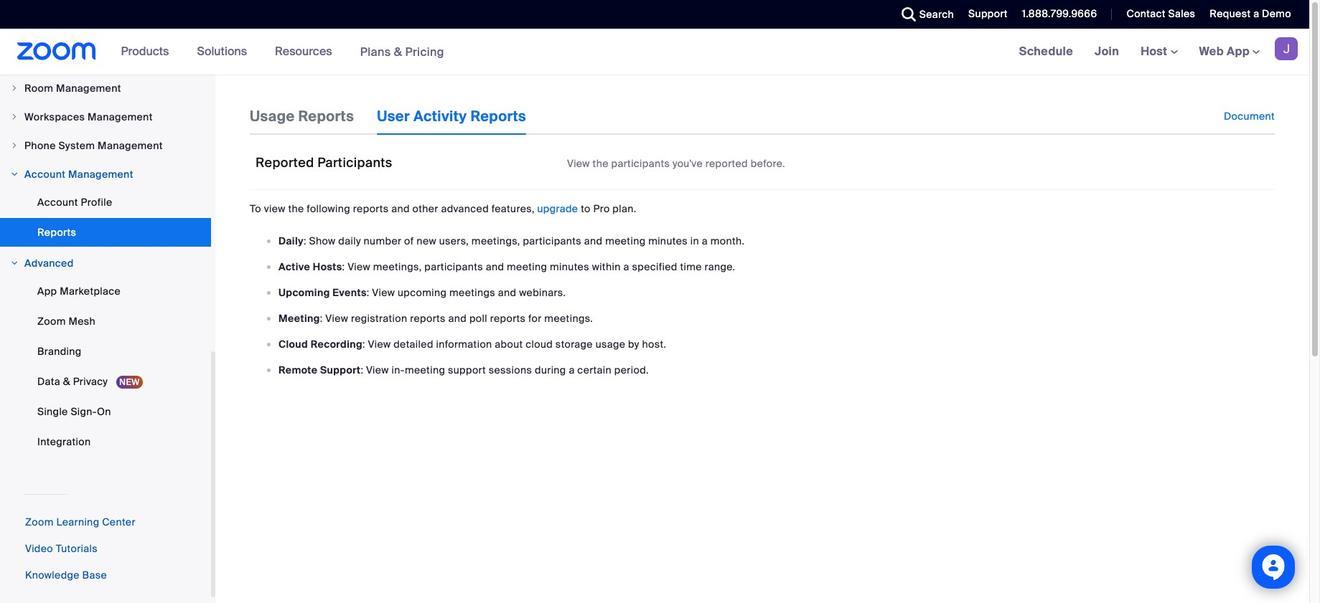 Task type: vqa. For each thing, say whether or not it's contained in the screenshot.
'Insert Image'
no



Task type: locate. For each thing, give the bounding box(es) containing it.
account inside menu item
[[24, 168, 66, 181]]

1 horizontal spatial meeting
[[507, 260, 547, 273]]

new
[[417, 235, 436, 248]]

0 horizontal spatial participants
[[425, 260, 483, 273]]

management up phone system management menu item
[[88, 111, 153, 123]]

2 vertical spatial meeting
[[405, 364, 445, 377]]

reports up number
[[353, 202, 389, 215]]

data
[[37, 375, 60, 388]]

minutes
[[648, 235, 688, 248], [550, 260, 589, 273]]

1 right image from the top
[[10, 113, 19, 121]]

usage
[[250, 107, 295, 126]]

for
[[528, 312, 542, 325]]

right image left account management
[[10, 170, 19, 179]]

registration
[[351, 312, 407, 325]]

1 vertical spatial right image
[[10, 141, 19, 150]]

usage reports link
[[250, 98, 354, 135]]

data & privacy
[[37, 375, 111, 388]]

: up recording
[[320, 312, 323, 325]]

profile picture image
[[1275, 37, 1298, 60]]

meetings, down the of
[[373, 260, 422, 273]]

period.
[[614, 364, 649, 377]]

0 vertical spatial minutes
[[648, 235, 688, 248]]

support down recording
[[320, 364, 361, 377]]

zoom
[[37, 315, 66, 328], [25, 516, 54, 529]]

1 vertical spatial participants
[[523, 235, 582, 248]]

view for participants
[[348, 260, 370, 273]]

1 vertical spatial meetings,
[[373, 260, 422, 273]]

2 right image from the top
[[10, 170, 19, 179]]

app
[[1227, 44, 1250, 59], [37, 285, 57, 298]]

base
[[82, 569, 107, 582]]

single sign-on
[[37, 406, 111, 419]]

show
[[309, 235, 336, 248]]

1 vertical spatial &
[[63, 375, 70, 388]]

2 horizontal spatial participants
[[611, 157, 670, 170]]

right image inside workspaces management menu item
[[10, 113, 19, 121]]

: up registration
[[367, 286, 369, 299]]

products button
[[121, 29, 175, 75]]

: for recording
[[363, 338, 365, 351]]

& inside 'link'
[[63, 375, 70, 388]]

: up events
[[342, 260, 345, 273]]

meetings,
[[472, 235, 520, 248], [373, 260, 422, 273]]

reports right activity
[[471, 107, 526, 126]]

0 vertical spatial participants
[[611, 157, 670, 170]]

account inside menu
[[37, 196, 78, 209]]

management up the profile
[[68, 168, 133, 181]]

app down advanced
[[37, 285, 57, 298]]

video tutorials
[[25, 543, 98, 556]]

learning
[[56, 516, 99, 529]]

1 horizontal spatial participants
[[523, 235, 582, 248]]

the right view
[[288, 202, 304, 215]]

right image for workspaces
[[10, 113, 19, 121]]

information
[[436, 338, 492, 351]]

to view the following reports and other advanced features, upgrade to pro plan.
[[250, 202, 637, 215]]

1 vertical spatial zoom
[[25, 516, 54, 529]]

1 vertical spatial meeting
[[507, 260, 547, 273]]

room
[[24, 82, 53, 95]]

pro
[[593, 202, 610, 215]]

phone system management menu item
[[0, 132, 211, 159]]

a right in
[[702, 235, 708, 248]]

app right web
[[1227, 44, 1250, 59]]

support link
[[958, 0, 1011, 29], [969, 7, 1008, 20]]

meeting down daily : show daily number of new users, meetings, participants and meeting minutes in a month.
[[507, 260, 547, 273]]

view down registration
[[368, 338, 391, 351]]

0 horizontal spatial reports
[[37, 226, 76, 239]]

right image inside account management menu item
[[10, 170, 19, 179]]

view left in-
[[366, 364, 389, 377]]

room management
[[24, 82, 121, 95]]

app inside advanced menu
[[37, 285, 57, 298]]

video tutorials link
[[25, 543, 98, 556]]

sessions
[[489, 364, 532, 377]]

the up 'pro'
[[593, 157, 609, 170]]

& right data
[[63, 375, 70, 388]]

and left poll
[[448, 312, 467, 325]]

management for room management
[[56, 82, 121, 95]]

view for meeting
[[366, 364, 389, 377]]

0 horizontal spatial app
[[37, 285, 57, 298]]

zoom inside advanced menu
[[37, 315, 66, 328]]

activity
[[413, 107, 467, 126]]

contact sales link
[[1116, 0, 1199, 29], [1127, 7, 1196, 20]]

view up recording
[[325, 312, 348, 325]]

request
[[1210, 7, 1251, 20]]

1 horizontal spatial reports
[[410, 312, 446, 325]]

2 vertical spatial participants
[[425, 260, 483, 273]]

web app
[[1199, 44, 1250, 59]]

management up workspaces management
[[56, 82, 121, 95]]

1 horizontal spatial support
[[969, 7, 1008, 20]]

account management menu
[[0, 188, 211, 248]]

reports up about
[[490, 312, 526, 325]]

1 vertical spatial app
[[37, 285, 57, 298]]

right image inside phone system management menu item
[[10, 141, 19, 150]]

the
[[593, 157, 609, 170], [288, 202, 304, 215]]

right image left 'workspaces'
[[10, 113, 19, 121]]

view up to
[[567, 157, 590, 170]]

search button
[[891, 0, 958, 29]]

2 horizontal spatial reports
[[490, 312, 526, 325]]

right image left the phone
[[10, 141, 19, 150]]

recording
[[311, 338, 363, 351]]

0 vertical spatial account
[[24, 168, 66, 181]]

1 vertical spatial right image
[[10, 170, 19, 179]]

to
[[581, 202, 591, 215]]

meeting down detailed
[[405, 364, 445, 377]]

on
[[97, 406, 111, 419]]

document
[[1224, 110, 1275, 123]]

account down the phone
[[24, 168, 66, 181]]

sign-
[[71, 406, 97, 419]]

daily
[[279, 235, 304, 248]]

zoom for zoom mesh
[[37, 315, 66, 328]]

2 horizontal spatial reports
[[471, 107, 526, 126]]

remote
[[279, 364, 318, 377]]

contact
[[1127, 7, 1166, 20]]

0 horizontal spatial reports
[[353, 202, 389, 215]]

right image inside room management menu item
[[10, 84, 19, 93]]

product information navigation
[[110, 29, 455, 75]]

month.
[[711, 235, 745, 248]]

cloud recording : view detailed information about cloud storage usage by host.
[[279, 338, 666, 351]]

minutes left within
[[550, 260, 589, 273]]

users,
[[439, 235, 469, 248]]

0 vertical spatial the
[[593, 157, 609, 170]]

1 horizontal spatial &
[[394, 44, 402, 59]]

banner
[[0, 29, 1310, 75]]

view
[[264, 202, 286, 215]]

banner containing products
[[0, 29, 1310, 75]]

a right within
[[624, 260, 629, 273]]

1 horizontal spatial app
[[1227, 44, 1250, 59]]

: down registration
[[363, 338, 365, 351]]

before.
[[751, 157, 785, 170]]

in
[[690, 235, 699, 248]]

:
[[304, 235, 306, 248], [342, 260, 345, 273], [367, 286, 369, 299], [320, 312, 323, 325], [363, 338, 365, 351], [361, 364, 363, 377]]

reports up advanced
[[37, 226, 76, 239]]

right image
[[10, 84, 19, 93], [10, 170, 19, 179]]

account
[[24, 168, 66, 181], [37, 196, 78, 209]]

daily : show daily number of new users, meetings, participants and meeting minutes in a month.
[[279, 235, 745, 248]]

account for account management
[[24, 168, 66, 181]]

0 horizontal spatial the
[[288, 202, 304, 215]]

account down account management
[[37, 196, 78, 209]]

phone system management
[[24, 139, 163, 152]]

right image left advanced
[[10, 259, 19, 268]]

meeting
[[605, 235, 646, 248], [507, 260, 547, 273], [405, 364, 445, 377]]

tutorials
[[56, 543, 98, 556]]

participants left you've
[[611, 157, 670, 170]]

system
[[58, 139, 95, 152]]

: left show
[[304, 235, 306, 248]]

0 vertical spatial zoom
[[37, 315, 66, 328]]

meeting
[[279, 312, 320, 325]]

& for plans
[[394, 44, 402, 59]]

meetings, up 'active hosts : view meetings, participants and meeting minutes within a specified time range.'
[[472, 235, 520, 248]]

0 horizontal spatial &
[[63, 375, 70, 388]]

right image left room
[[10, 84, 19, 93]]

reports for following
[[353, 202, 389, 215]]

range.
[[705, 260, 736, 273]]

0 horizontal spatial minutes
[[550, 260, 589, 273]]

and
[[391, 202, 410, 215], [584, 235, 603, 248], [486, 260, 504, 273], [498, 286, 517, 299], [448, 312, 467, 325]]

participants down upgrade
[[523, 235, 582, 248]]

2 right image from the top
[[10, 141, 19, 150]]

reports down 'upcoming events : view upcoming meetings and webinars.'
[[410, 312, 446, 325]]

view
[[567, 157, 590, 170], [348, 260, 370, 273], [372, 286, 395, 299], [325, 312, 348, 325], [368, 338, 391, 351], [366, 364, 389, 377]]

storage
[[556, 338, 593, 351]]

daily
[[338, 235, 361, 248]]

0 vertical spatial app
[[1227, 44, 1250, 59]]

1 horizontal spatial meetings,
[[472, 235, 520, 248]]

0 horizontal spatial support
[[320, 364, 361, 377]]

active
[[279, 260, 310, 273]]

view down daily
[[348, 260, 370, 273]]

management inside menu item
[[88, 111, 153, 123]]

1 vertical spatial account
[[37, 196, 78, 209]]

: left in-
[[361, 364, 363, 377]]

support right search
[[969, 7, 1008, 20]]

account management menu item
[[0, 161, 211, 188]]

within
[[592, 260, 621, 273]]

contact sales
[[1127, 7, 1196, 20]]

minutes left in
[[648, 235, 688, 248]]

0 vertical spatial right image
[[10, 113, 19, 121]]

request a demo link
[[1199, 0, 1310, 29], [1210, 7, 1292, 20]]

about
[[495, 338, 523, 351]]

zoom up video
[[25, 516, 54, 529]]

participants
[[611, 157, 670, 170], [523, 235, 582, 248], [425, 260, 483, 273]]

a
[[1254, 7, 1260, 20], [702, 235, 708, 248], [624, 260, 629, 273], [569, 364, 575, 377]]

1 vertical spatial the
[[288, 202, 304, 215]]

host button
[[1141, 44, 1178, 59]]

features,
[[492, 202, 535, 215]]

knowledge base
[[25, 569, 107, 582]]

&
[[394, 44, 402, 59], [63, 375, 70, 388]]

specified
[[632, 260, 678, 273]]

participants down users,
[[425, 260, 483, 273]]

meeting up within
[[605, 235, 646, 248]]

reported
[[706, 157, 748, 170]]

2 vertical spatial right image
[[10, 259, 19, 268]]

reports up reported participants
[[298, 107, 354, 126]]

account for account profile
[[37, 196, 78, 209]]

reports
[[353, 202, 389, 215], [410, 312, 446, 325], [490, 312, 526, 325]]

1 right image from the top
[[10, 84, 19, 93]]

support
[[448, 364, 486, 377]]

zoom left mesh
[[37, 315, 66, 328]]

hosts
[[313, 260, 342, 273]]

workspaces
[[24, 111, 85, 123]]

right image
[[10, 113, 19, 121], [10, 141, 19, 150], [10, 259, 19, 268]]

3 right image from the top
[[10, 259, 19, 268]]

1 horizontal spatial reports
[[298, 107, 354, 126]]

0 horizontal spatial meetings,
[[373, 260, 422, 273]]

view up registration
[[372, 286, 395, 299]]

2 horizontal spatial meeting
[[605, 235, 646, 248]]

account profile link
[[0, 188, 211, 217]]

& inside product information 'navigation'
[[394, 44, 402, 59]]

0 vertical spatial right image
[[10, 84, 19, 93]]

0 vertical spatial &
[[394, 44, 402, 59]]

& right plans
[[394, 44, 402, 59]]



Task type: describe. For each thing, give the bounding box(es) containing it.
meetings.
[[544, 312, 593, 325]]

workspaces management
[[24, 111, 153, 123]]

mesh
[[69, 315, 96, 328]]

events
[[333, 286, 367, 299]]

privacy
[[73, 375, 108, 388]]

knowledge
[[25, 569, 80, 582]]

pricing
[[405, 44, 444, 59]]

solutions
[[197, 44, 247, 59]]

branding
[[37, 345, 82, 358]]

reports inside account management menu
[[37, 226, 76, 239]]

right image for room
[[10, 84, 19, 93]]

advanced menu
[[0, 277, 211, 458]]

a right "during"
[[569, 364, 575, 377]]

1 vertical spatial support
[[320, 364, 361, 377]]

right image inside advanced menu item
[[10, 259, 19, 268]]

web
[[1199, 44, 1224, 59]]

single sign-on link
[[0, 398, 211, 426]]

of
[[404, 235, 414, 248]]

cloud
[[526, 338, 553, 351]]

and down 'active hosts : view meetings, participants and meeting minutes within a specified time range.'
[[498, 286, 517, 299]]

: for events
[[367, 286, 369, 299]]

right image for phone
[[10, 141, 19, 150]]

workspaces management menu item
[[0, 103, 211, 131]]

usage reports
[[250, 107, 354, 126]]

and up within
[[584, 235, 603, 248]]

0 horizontal spatial meeting
[[405, 364, 445, 377]]

integration link
[[0, 428, 211, 457]]

zoom mesh
[[37, 315, 96, 328]]

view for meetings
[[372, 286, 395, 299]]

marketplace
[[60, 285, 121, 298]]

app inside meetings navigation
[[1227, 44, 1250, 59]]

usage
[[596, 338, 626, 351]]

resources button
[[275, 29, 339, 75]]

poll
[[469, 312, 487, 325]]

search
[[920, 8, 954, 21]]

document link
[[1224, 98, 1275, 135]]

detailed
[[394, 338, 433, 351]]

phone
[[24, 139, 56, 152]]

branding link
[[0, 337, 211, 366]]

and down daily : show daily number of new users, meetings, participants and meeting minutes in a month.
[[486, 260, 504, 273]]

number
[[364, 235, 402, 248]]

management down workspaces management menu item
[[98, 139, 163, 152]]

view the participants you've reported before.
[[567, 157, 785, 170]]

1 vertical spatial minutes
[[550, 260, 589, 273]]

app marketplace
[[37, 285, 121, 298]]

upcoming
[[398, 286, 447, 299]]

cloud
[[279, 338, 308, 351]]

to
[[250, 202, 261, 215]]

join
[[1095, 44, 1119, 59]]

upgrade link
[[537, 202, 578, 215]]

right image for account
[[10, 170, 19, 179]]

admin menu menu
[[0, 17, 211, 460]]

advanced menu item
[[0, 250, 211, 277]]

advanced
[[441, 202, 489, 215]]

account management
[[24, 168, 133, 181]]

meetings
[[449, 286, 495, 299]]

0 vertical spatial meeting
[[605, 235, 646, 248]]

1 horizontal spatial minutes
[[648, 235, 688, 248]]

0 vertical spatial support
[[969, 7, 1008, 20]]

zoom learning center
[[25, 516, 136, 529]]

zoom mesh link
[[0, 307, 211, 336]]

management for workspaces management
[[88, 111, 153, 123]]

remote support : view in-meeting support sessions during a certain period.
[[279, 364, 649, 377]]

you've
[[673, 157, 703, 170]]

tabs of report home tab list
[[250, 98, 549, 135]]

knowledge base link
[[25, 569, 107, 582]]

upcoming events : view upcoming meetings and webinars.
[[279, 286, 566, 299]]

sales
[[1168, 7, 1196, 20]]

time
[[680, 260, 702, 273]]

data & privacy link
[[0, 368, 211, 396]]

meeting : view registration reports and poll reports for meetings.
[[279, 312, 593, 325]]

reported
[[256, 154, 314, 172]]

active hosts : view meetings, participants and meeting minutes within a specified time range.
[[279, 260, 736, 273]]

following
[[307, 202, 350, 215]]

& for data
[[63, 375, 70, 388]]

0 vertical spatial meetings,
[[472, 235, 520, 248]]

participants
[[317, 154, 392, 172]]

meetings navigation
[[1009, 29, 1310, 75]]

management for account management
[[68, 168, 133, 181]]

a left demo
[[1254, 7, 1260, 20]]

center
[[102, 516, 136, 529]]

request a demo
[[1210, 7, 1292, 20]]

room management menu item
[[0, 75, 211, 102]]

plans
[[360, 44, 391, 59]]

profile
[[81, 196, 112, 209]]

advanced
[[24, 257, 74, 270]]

1.888.799.9666
[[1022, 7, 1097, 20]]

: for support
[[361, 364, 363, 377]]

upgrade
[[537, 202, 578, 215]]

schedule link
[[1009, 29, 1084, 75]]

plan.
[[613, 202, 637, 215]]

web app button
[[1199, 44, 1260, 59]]

reports for registration
[[410, 312, 446, 325]]

user activity reports
[[377, 107, 526, 126]]

: for hosts
[[342, 260, 345, 273]]

view for information
[[368, 338, 391, 351]]

1 horizontal spatial the
[[593, 157, 609, 170]]

zoom logo image
[[17, 42, 96, 60]]

plans & pricing
[[360, 44, 444, 59]]

zoom learning center link
[[25, 516, 136, 529]]

upcoming
[[279, 286, 330, 299]]

and left other
[[391, 202, 410, 215]]

zoom for zoom learning center
[[25, 516, 54, 529]]

during
[[535, 364, 566, 377]]

resources
[[275, 44, 332, 59]]

webinars.
[[519, 286, 566, 299]]



